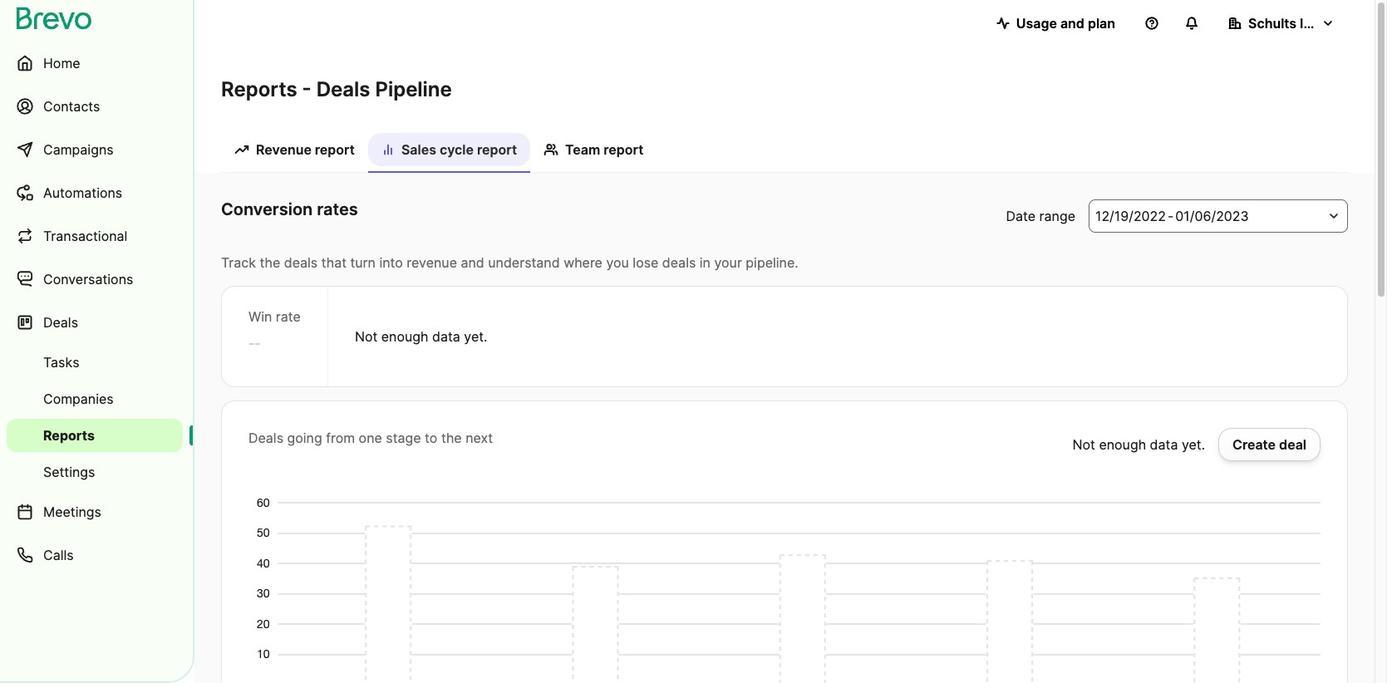 Task type: vqa. For each thing, say whether or not it's contained in the screenshot.
- for 12/19/2022
yes



Task type: describe. For each thing, give the bounding box(es) containing it.
- for 12/19/2022
[[1168, 208, 1174, 224]]

conversations
[[43, 271, 133, 288]]

create deal button
[[1219, 428, 1321, 461]]

usage and plan
[[1016, 15, 1116, 32]]

turn
[[350, 254, 376, 271]]

one
[[359, 430, 382, 446]]

and inside button
[[1061, 15, 1085, 32]]

going
[[287, 430, 322, 446]]

--
[[249, 335, 261, 352]]

conversion rates
[[221, 200, 358, 219]]

pipeline.
[[746, 254, 799, 271]]

0 vertical spatial deals
[[316, 77, 370, 101]]

transactional link
[[7, 216, 183, 256]]

that
[[321, 254, 347, 271]]

reports for reports
[[43, 427, 95, 444]]

deals link
[[7, 303, 183, 342]]

- for reports
[[302, 77, 311, 101]]

reports - deals pipeline
[[221, 77, 452, 101]]

into
[[379, 254, 403, 271]]

1 vertical spatial not
[[1073, 436, 1096, 453]]

revenue
[[407, 254, 457, 271]]

1 deals from the left
[[284, 254, 318, 271]]

report inside 'link'
[[477, 141, 517, 158]]

reports link
[[7, 419, 183, 452]]

from
[[326, 430, 355, 446]]

deals for deals going from one stage to the next
[[249, 430, 283, 446]]

2 deals from the left
[[662, 254, 696, 271]]

team
[[565, 141, 600, 158]]

meetings
[[43, 504, 101, 520]]

12/19/2022
[[1096, 208, 1166, 224]]

date range
[[1006, 208, 1076, 224]]

0 vertical spatial yet.
[[464, 328, 487, 345]]

understand
[[488, 254, 560, 271]]

track the deals that turn into revenue and understand where you lose deals in your pipeline.
[[221, 254, 799, 271]]

1 horizontal spatial yet.
[[1182, 436, 1205, 453]]

you
[[606, 254, 629, 271]]

deal
[[1279, 436, 1307, 453]]

revenue report link
[[221, 133, 368, 171]]

next
[[466, 430, 493, 446]]

create deal
[[1233, 436, 1307, 453]]

plan
[[1088, 15, 1116, 32]]

reports for reports - deals pipeline
[[221, 77, 297, 101]]

report for revenue report
[[315, 141, 355, 158]]

tasks
[[43, 354, 79, 371]]

win
[[249, 308, 272, 325]]

conversion
[[221, 200, 313, 219]]

campaigns
[[43, 141, 114, 158]]

calls
[[43, 547, 74, 564]]

companies link
[[7, 382, 183, 416]]

settings
[[43, 464, 95, 480]]

tab list containing revenue report
[[221, 133, 1348, 173]]

01/06/2023
[[1176, 208, 1249, 224]]

sales cycle report
[[401, 141, 517, 158]]

settings link
[[7, 456, 183, 489]]

1 horizontal spatial the
[[441, 430, 462, 446]]

automations link
[[7, 173, 183, 213]]

stage
[[386, 430, 421, 446]]



Task type: locate. For each thing, give the bounding box(es) containing it.
cycle
[[440, 141, 474, 158]]

not enough data yet.
[[355, 328, 487, 345], [1073, 436, 1205, 453]]

deals left in
[[662, 254, 696, 271]]

deals going from one stage to the next
[[249, 430, 493, 446]]

1 horizontal spatial deals
[[662, 254, 696, 271]]

1 vertical spatial enough
[[1099, 436, 1146, 453]]

data
[[432, 328, 460, 345], [1150, 436, 1178, 453]]

calls link
[[7, 535, 183, 575]]

1 horizontal spatial report
[[477, 141, 517, 158]]

home link
[[7, 43, 183, 83]]

0 horizontal spatial not
[[355, 328, 378, 345]]

range
[[1040, 208, 1076, 224]]

schults
[[1249, 15, 1297, 32]]

rates
[[317, 200, 358, 219]]

revenue
[[256, 141, 312, 158]]

revenue report
[[256, 141, 355, 158]]

1 horizontal spatial not enough data yet.
[[1073, 436, 1205, 453]]

12/19/2022 - 01/06/2023
[[1096, 208, 1249, 224]]

and left plan
[[1061, 15, 1085, 32]]

1 vertical spatial yet.
[[1182, 436, 1205, 453]]

track
[[221, 254, 256, 271]]

1 horizontal spatial enough
[[1099, 436, 1146, 453]]

deals for deals
[[43, 314, 78, 331]]

where
[[564, 254, 603, 271]]

0 vertical spatial enough
[[381, 328, 429, 345]]

2 report from the left
[[477, 141, 517, 158]]

contacts
[[43, 98, 100, 115]]

1 report from the left
[[315, 141, 355, 158]]

deals left the that
[[284, 254, 318, 271]]

team report link
[[530, 133, 657, 171]]

3 report from the left
[[604, 141, 644, 158]]

1 vertical spatial not enough data yet.
[[1073, 436, 1205, 453]]

the right to
[[441, 430, 462, 446]]

0 horizontal spatial report
[[315, 141, 355, 158]]

in
[[700, 254, 711, 271]]

0 vertical spatial data
[[432, 328, 460, 345]]

reports up settings
[[43, 427, 95, 444]]

and
[[1061, 15, 1085, 32], [461, 254, 484, 271]]

1 vertical spatial reports
[[43, 427, 95, 444]]

report right the "revenue"
[[315, 141, 355, 158]]

report right the team
[[604, 141, 644, 158]]

- for -
[[255, 335, 261, 352]]

campaigns link
[[7, 130, 183, 170]]

report for team report
[[604, 141, 644, 158]]

usage
[[1016, 15, 1057, 32]]

tasks link
[[7, 346, 183, 379]]

contacts link
[[7, 86, 183, 126]]

not
[[355, 328, 378, 345], [1073, 436, 1096, 453]]

transactional
[[43, 228, 127, 244]]

deals left going
[[249, 430, 283, 446]]

report right cycle
[[477, 141, 517, 158]]

deals
[[284, 254, 318, 271], [662, 254, 696, 271]]

1 vertical spatial the
[[441, 430, 462, 446]]

0 horizontal spatial data
[[432, 328, 460, 345]]

inc
[[1300, 15, 1320, 32]]

0 vertical spatial and
[[1061, 15, 1085, 32]]

deals
[[316, 77, 370, 101], [43, 314, 78, 331], [249, 430, 283, 446]]

deals up tasks
[[43, 314, 78, 331]]

yet. left create at the bottom of page
[[1182, 436, 1205, 453]]

0 horizontal spatial and
[[461, 254, 484, 271]]

1 vertical spatial data
[[1150, 436, 1178, 453]]

yet. down track the deals that turn into revenue and understand where you lose deals in your pipeline.
[[464, 328, 487, 345]]

-
[[302, 77, 311, 101], [1168, 208, 1174, 224], [249, 335, 255, 352], [255, 335, 261, 352]]

reports
[[221, 77, 297, 101], [43, 427, 95, 444]]

your
[[714, 254, 742, 271]]

1 vertical spatial and
[[461, 254, 484, 271]]

0 vertical spatial not
[[355, 328, 378, 345]]

deals left the pipeline
[[316, 77, 370, 101]]

usage and plan button
[[983, 7, 1129, 40]]

win rate
[[249, 308, 301, 325]]

tab list
[[221, 133, 1348, 173]]

sales
[[401, 141, 436, 158]]

1 horizontal spatial reports
[[221, 77, 297, 101]]

1 horizontal spatial data
[[1150, 436, 1178, 453]]

1 horizontal spatial not
[[1073, 436, 1096, 453]]

0 horizontal spatial enough
[[381, 328, 429, 345]]

2 vertical spatial deals
[[249, 430, 283, 446]]

home
[[43, 55, 80, 71]]

the right track
[[260, 254, 280, 271]]

pipeline
[[375, 77, 452, 101]]

automations
[[43, 185, 122, 201]]

0 horizontal spatial deals
[[284, 254, 318, 271]]

rate
[[276, 308, 301, 325]]

team report
[[565, 141, 644, 158]]

sales cycle report link
[[368, 133, 530, 173]]

create
[[1233, 436, 1276, 453]]

to
[[425, 430, 438, 446]]

the
[[260, 254, 280, 271], [441, 430, 462, 446]]

0 vertical spatial reports
[[221, 77, 297, 101]]

schults inc button
[[1215, 7, 1348, 40]]

reports up the "revenue"
[[221, 77, 297, 101]]

0 vertical spatial not enough data yet.
[[355, 328, 487, 345]]

companies
[[43, 391, 114, 407]]

enough
[[381, 328, 429, 345], [1099, 436, 1146, 453]]

yet.
[[464, 328, 487, 345], [1182, 436, 1205, 453]]

lose
[[633, 254, 659, 271]]

2 horizontal spatial report
[[604, 141, 644, 158]]

0 horizontal spatial yet.
[[464, 328, 487, 345]]

1 vertical spatial deals
[[43, 314, 78, 331]]

1 horizontal spatial and
[[1061, 15, 1085, 32]]

2 horizontal spatial deals
[[316, 77, 370, 101]]

date
[[1006, 208, 1036, 224]]

and right revenue
[[461, 254, 484, 271]]

meetings link
[[7, 492, 183, 532]]

0 horizontal spatial reports
[[43, 427, 95, 444]]

0 horizontal spatial deals
[[43, 314, 78, 331]]

0 horizontal spatial the
[[260, 254, 280, 271]]

0 vertical spatial the
[[260, 254, 280, 271]]

0 horizontal spatial not enough data yet.
[[355, 328, 487, 345]]

conversations link
[[7, 259, 183, 299]]

1 horizontal spatial deals
[[249, 430, 283, 446]]

report
[[315, 141, 355, 158], [477, 141, 517, 158], [604, 141, 644, 158]]

schults inc
[[1249, 15, 1320, 32]]



